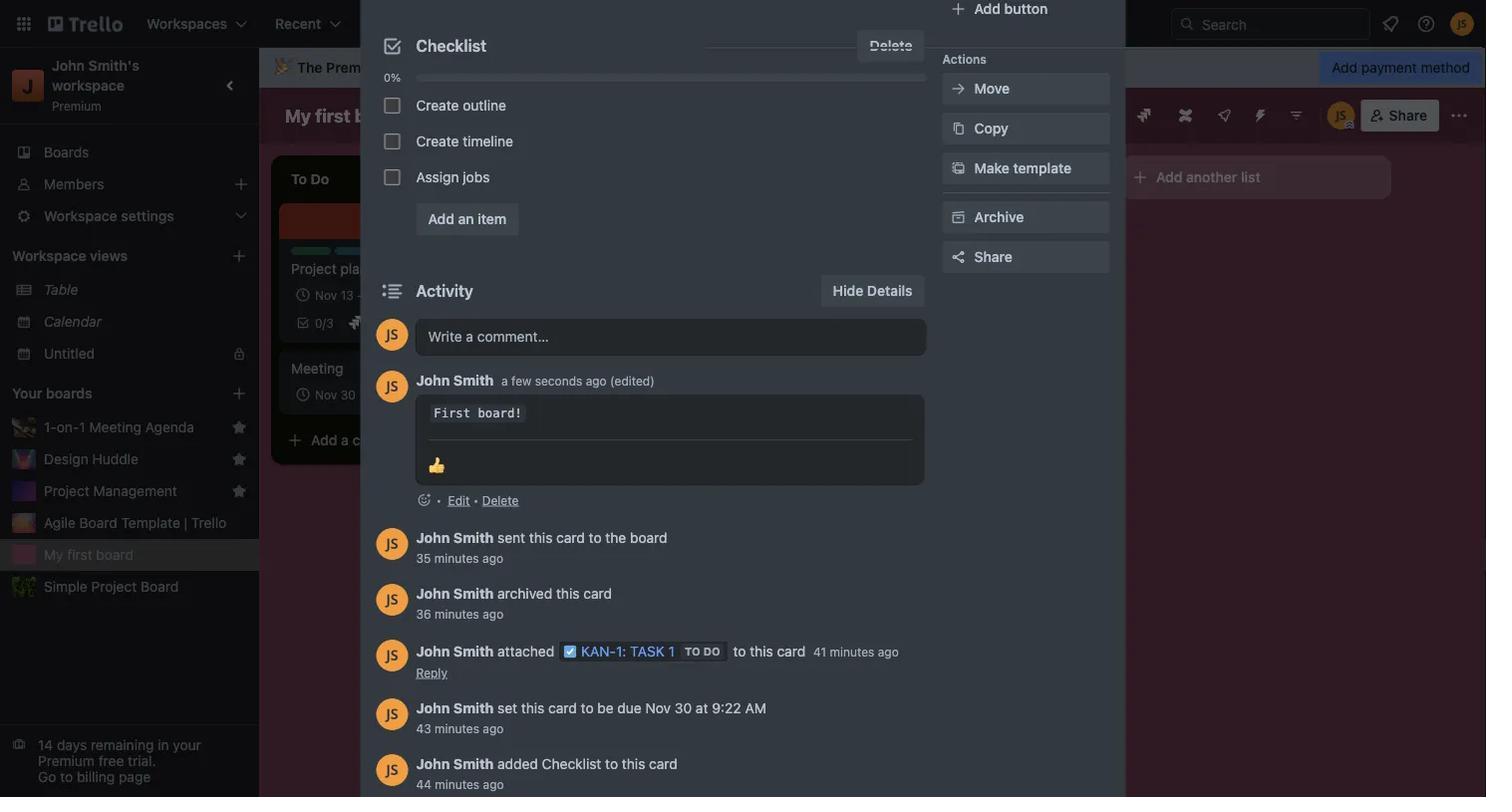 Task type: locate. For each thing, give the bounding box(es) containing it.
30 left at
[[675, 700, 692, 717]]

2 sm image from the top
[[948, 119, 968, 139]]

project for project planning
[[291, 261, 337, 277]]

1 horizontal spatial free
[[389, 59, 416, 76]]

john smith (johnsmith38824343) image left 43
[[376, 699, 408, 731]]

board
[[79, 515, 117, 531], [141, 579, 179, 595]]

smith up first board!
[[453, 372, 494, 389]]

ago inside "john smith archived this card 36 minutes ago"
[[483, 607, 504, 621]]

john inside "john smith archived this card 36 minutes ago"
[[416, 586, 450, 602]]

0 horizontal spatial 14
[[38, 737, 53, 754]]

30 up 'add a card'
[[341, 388, 356, 402]]

1 vertical spatial a
[[502, 374, 508, 388]]

delete right •
[[482, 493, 519, 507]]

1 vertical spatial 3
[[427, 388, 434, 402]]

14 left days.
[[696, 59, 712, 76]]

1 horizontal spatial checklist
[[542, 756, 601, 773]]

item
[[478, 211, 507, 227]]

board down 'my first board' link
[[141, 579, 179, 595]]

1 horizontal spatial meeting
[[291, 360, 343, 377]]

1 horizontal spatial first
[[315, 105, 350, 126]]

john inside "john smith added checklist to this card 44 minutes ago"
[[416, 756, 450, 773]]

am
[[745, 700, 766, 717]]

1 horizontal spatial 3
[[427, 388, 434, 402]]

add for add another list
[[1156, 169, 1183, 185]]

project for project brainstorming
[[857, 225, 903, 241]]

0 horizontal spatial free
[[98, 753, 124, 770]]

john inside john smith's workspace premium
[[52, 57, 85, 74]]

0 horizontal spatial share
[[974, 249, 1013, 265]]

minutes right 36
[[435, 607, 479, 621]]

smith's
[[88, 57, 139, 74], [509, 59, 560, 76]]

add left the "payment"
[[1332, 59, 1358, 76]]

card inside "john smith added checklist to this card 44 minutes ago"
[[649, 756, 678, 773]]

41 minutes ago link
[[813, 645, 899, 659]]

smith down 36 minutes ago link
[[453, 643, 494, 660]]

0 vertical spatial first
[[315, 105, 350, 126]]

add another list
[[1156, 169, 1261, 185]]

card left be
[[548, 700, 577, 717]]

1 vertical spatial create
[[416, 133, 459, 150]]

minutes inside "john smith added checklist to this card 44 minutes ago"
[[435, 778, 480, 791]]

minutes right "41"
[[830, 645, 875, 659]]

add a card
[[311, 432, 382, 449]]

14 left days
[[38, 737, 53, 754]]

sm image
[[948, 207, 968, 227]]

john up reply link
[[416, 643, 450, 660]]

1 vertical spatial 14
[[38, 737, 53, 754]]

first
[[315, 105, 350, 126], [67, 547, 92, 563]]

1 vertical spatial meeting
[[89, 419, 141, 436]]

this for archived this card
[[556, 586, 580, 602]]

1 vertical spatial workspace
[[52, 77, 125, 94]]

1 right 1-
[[79, 419, 85, 436]]

/ down meeting link
[[423, 388, 427, 402]]

john for john smith a few seconds ago (edited)
[[416, 372, 450, 389]]

design huddle
[[44, 451, 138, 468]]

meeting up the nov 30 checkbox
[[291, 360, 343, 377]]

1:
[[616, 643, 626, 660]]

0 horizontal spatial board
[[96, 547, 134, 563]]

2 horizontal spatial 30
[[675, 700, 692, 717]]

1 vertical spatial premium
[[52, 99, 101, 113]]

1 vertical spatial first
[[67, 547, 92, 563]]

minutes right 43
[[435, 722, 479, 736]]

0 horizontal spatial in
[[158, 737, 169, 754]]

smith
[[453, 372, 494, 389], [453, 530, 494, 546], [453, 586, 494, 602], [453, 643, 494, 660], [453, 700, 494, 717], [453, 756, 494, 773]]

1 sm image from the top
[[948, 79, 968, 99]]

0 vertical spatial my
[[285, 105, 311, 126]]

0 horizontal spatial checklist
[[416, 36, 487, 55]]

john smith (johnsmith38824343) image left 44
[[376, 755, 408, 787]]

add board image
[[231, 386, 247, 402]]

to down john smith set this card to be due nov 30 at 9:22 am 43 minutes ago
[[605, 756, 618, 773]]

1 vertical spatial /
[[423, 388, 427, 402]]

to left be
[[581, 700, 594, 717]]

nov 30
[[315, 388, 356, 402]]

design huddle button
[[44, 450, 223, 470]]

project down the color: green, title: none icon on the top left of page
[[291, 261, 337, 277]]

create down star or unstar board image
[[416, 133, 459, 150]]

first board!
[[434, 406, 522, 421]]

1 vertical spatial my first board
[[44, 547, 134, 563]]

john for john smith attached
[[416, 643, 450, 660]]

0 vertical spatial john smith (johnsmith38824343) image
[[1450, 12, 1474, 36]]

table
[[44, 282, 78, 298]]

ago inside to this card 41 minutes ago
[[878, 645, 899, 659]]

sm image for make template
[[948, 158, 968, 178]]

2 vertical spatial starred icon image
[[231, 483, 247, 499]]

ago down added
[[483, 778, 504, 791]]

template.
[[959, 324, 1012, 338]]

sm image left copy at the right top of page
[[948, 119, 968, 139]]

1 horizontal spatial delete link
[[858, 30, 925, 62]]

john smith (johnsmith38824343) image
[[1450, 12, 1474, 36], [376, 699, 408, 731], [376, 755, 408, 787]]

add for add button
[[974, 0, 1001, 17]]

template
[[121, 515, 180, 531]]

to inside john smith set this card to be due nov 30 at 9:22 am 43 minutes ago
[[581, 700, 594, 717]]

add payment method link
[[1320, 52, 1482, 84]]

2 horizontal spatial board
[[630, 530, 667, 546]]

john up 44
[[416, 756, 450, 773]]

in left "your"
[[158, 737, 169, 754]]

to
[[589, 530, 602, 546], [733, 643, 746, 660], [581, 700, 594, 717], [605, 756, 618, 773], [60, 769, 73, 786]]

0 vertical spatial a
[[949, 324, 956, 338]]

this right sent
[[529, 530, 553, 546]]

workspace inside john smith's workspace premium
[[52, 77, 125, 94]]

john inside john smith sent this card to the board 35 minutes ago
[[416, 530, 450, 546]]

smith up 43 minutes ago link
[[453, 700, 494, 717]]

6 smith from the top
[[453, 756, 494, 773]]

0
[[315, 316, 323, 330]]

2 vertical spatial sm image
[[948, 158, 968, 178]]

🎉
[[275, 59, 289, 76]]

john up 43
[[416, 700, 450, 717]]

design
[[44, 451, 88, 468]]

ago down archived
[[483, 607, 504, 621]]

0 horizontal spatial board
[[79, 515, 117, 531]]

ago down set
[[483, 722, 504, 736]]

1 horizontal spatial my
[[285, 105, 311, 126]]

•
[[473, 493, 479, 507]]

john smith (johnsmith38824343) image down add payment method link
[[1327, 102, 1355, 130]]

1 / 3
[[417, 388, 434, 402]]

1 vertical spatial checklist
[[542, 756, 601, 773]]

2 vertical spatial premium
[[38, 753, 95, 770]]

30 down the project planning link
[[392, 288, 407, 302]]

this inside john smith set this card to be due nov 30 at 9:22 am 43 minutes ago
[[521, 700, 545, 717]]

go
[[38, 769, 56, 786]]

john smith (johnsmith38824343) image up meeting link
[[376, 319, 408, 351]]

workspace
[[564, 59, 636, 76], [52, 77, 125, 94]]

0 vertical spatial board
[[79, 515, 117, 531]]

john inside john smith set this card to be due nov 30 at 9:22 am 43 minutes ago
[[416, 700, 450, 717]]

archive
[[974, 209, 1024, 225]]

workspace views
[[12, 248, 128, 264]]

0 horizontal spatial my
[[44, 547, 63, 563]]

a down nov 30
[[341, 432, 349, 449]]

meeting up "huddle"
[[89, 419, 141, 436]]

sm image down the actions
[[948, 79, 968, 99]]

move
[[974, 80, 1010, 97]]

add left another
[[1156, 169, 1183, 185]]

seconds
[[535, 374, 582, 388]]

this inside "john smith archived this card 36 minutes ago"
[[556, 586, 580, 602]]

1 vertical spatial delete link
[[482, 493, 519, 507]]

ago right "41"
[[878, 645, 899, 659]]

add button
[[974, 0, 1048, 17]]

🎉 the premium free trial for john smith's workspace ends in 14 days.
[[275, 59, 755, 76]]

search image
[[1179, 16, 1195, 32]]

j
[[22, 74, 34, 97]]

actions
[[943, 52, 987, 66]]

to inside john smith sent this card to the board 35 minutes ago
[[589, 530, 602, 546]]

35
[[416, 551, 431, 565]]

move link
[[943, 73, 1110, 105]]

open information menu image
[[1417, 14, 1436, 34]]

add left button
[[974, 0, 1001, 17]]

ago inside "john smith added checklist to this card 44 minutes ago"
[[483, 778, 504, 791]]

1 horizontal spatial board
[[355, 105, 405, 126]]

kan-
[[581, 643, 616, 660]]

smith up 44 minutes ago link
[[453, 756, 494, 773]]

delete link left the actions
[[858, 30, 925, 62]]

untitled
[[44, 345, 95, 362]]

1 vertical spatial free
[[98, 753, 124, 770]]

card inside john smith sent this card to the board 35 minutes ago
[[556, 530, 585, 546]]

minutes right 35
[[434, 551, 479, 565]]

project management button
[[44, 481, 223, 501]]

meeting
[[291, 360, 343, 377], [89, 419, 141, 436]]

workspace
[[12, 248, 86, 264]]

0 horizontal spatial smith's
[[88, 57, 139, 74]]

14
[[696, 59, 712, 76], [38, 737, 53, 754]]

in right ends
[[676, 59, 688, 76]]

13
[[341, 288, 354, 302]]

2 vertical spatial john smith (johnsmith38824343) image
[[376, 755, 408, 787]]

0 horizontal spatial delete link
[[482, 493, 519, 507]]

0 vertical spatial meeting
[[291, 360, 343, 377]]

0 vertical spatial free
[[389, 59, 416, 76]]

0 vertical spatial 3
[[326, 316, 334, 330]]

calendar
[[44, 314, 102, 330]]

1 horizontal spatial my first board
[[285, 105, 405, 126]]

create from template… image
[[510, 433, 526, 449]]

smith for sent
[[453, 530, 494, 546]]

project inside button
[[44, 483, 89, 499]]

1 horizontal spatial share
[[1389, 107, 1427, 124]]

my down agile
[[44, 547, 63, 563]]

create for create timeline
[[416, 133, 459, 150]]

starred icon image
[[231, 420, 247, 436], [231, 452, 247, 468], [231, 483, 247, 499]]

minutes inside john smith set this card to be due nov 30 at 9:22 am 43 minutes ago
[[435, 722, 479, 736]]

project down design on the bottom left of the page
[[44, 483, 89, 499]]

to inside "john smith added checklist to this card 44 minutes ago"
[[605, 756, 618, 773]]

due
[[617, 700, 642, 717]]

delete
[[870, 37, 913, 54], [482, 493, 519, 507]]

page
[[119, 769, 151, 786]]

project up nov 13 - nov 30 checkbox
[[335, 248, 376, 262]]

2 smith from the top
[[453, 530, 494, 546]]

this for sent this card to the board
[[529, 530, 553, 546]]

minutes right 44
[[435, 778, 480, 791]]

smith up 36 minutes ago link
[[453, 586, 494, 602]]

to right do
[[733, 643, 746, 660]]

30
[[392, 288, 407, 302], [341, 388, 356, 402], [675, 700, 692, 717]]

add another list button
[[1120, 156, 1392, 199]]

0 vertical spatial share button
[[1361, 100, 1439, 132]]

1 horizontal spatial share button
[[1361, 100, 1439, 132]]

this right do
[[750, 643, 773, 660]]

archive link
[[943, 201, 1110, 233]]

0 horizontal spatial delete
[[482, 493, 519, 507]]

sm image inside 'move' link
[[948, 79, 968, 99]]

project up hide details
[[857, 225, 903, 241]]

Search field
[[1171, 8, 1371, 40]]

0 horizontal spatial meeting
[[89, 419, 141, 436]]

card inside john smith set this card to be due nov 30 at 9:22 am 43 minutes ago
[[548, 700, 577, 717]]

list
[[1241, 169, 1261, 185]]

management
[[93, 483, 177, 499]]

meeting link
[[291, 359, 522, 379]]

1 starred icon image from the top
[[231, 420, 247, 436]]

add button button
[[943, 0, 1110, 25]]

board!
[[478, 406, 522, 421]]

first up the simple
[[67, 547, 92, 563]]

share button down archive link
[[943, 241, 1110, 273]]

2 starred icon image from the top
[[231, 452, 247, 468]]

free inside 14 days remaining in your premium free trial. go to billing page
[[98, 753, 124, 770]]

2 vertical spatial 30
[[675, 700, 692, 717]]

method
[[1421, 59, 1470, 76]]

2 create from the top
[[416, 133, 459, 150]]

in
[[676, 59, 688, 76], [158, 737, 169, 754]]

card
[[908, 324, 933, 338], [352, 432, 382, 449], [556, 530, 585, 546], [583, 586, 612, 602], [777, 643, 806, 660], [548, 700, 577, 717], [649, 756, 678, 773]]

0 vertical spatial starred icon image
[[231, 420, 247, 436]]

/ down nov 13 - nov 30 checkbox
[[323, 316, 326, 330]]

power ups image
[[1217, 108, 1233, 124]]

+1 image
[[428, 457, 446, 474]]

john up 36
[[416, 586, 450, 602]]

1 horizontal spatial 30
[[392, 288, 407, 302]]

this right archived
[[556, 586, 580, 602]]

minutes inside "john smith archived this card 36 minutes ago"
[[435, 607, 479, 621]]

Create outline checkbox
[[384, 98, 400, 114]]

automation image
[[1245, 100, 1273, 128]]

workspace right j link on the left top of page
[[52, 77, 125, 94]]

2 horizontal spatial a
[[949, 324, 956, 338]]

1 smith from the top
[[453, 372, 494, 389]]

0 horizontal spatial share button
[[943, 241, 1110, 273]]

smith's up board image
[[509, 59, 560, 76]]

4 smith from the top
[[453, 643, 494, 660]]

1 vertical spatial delete
[[482, 493, 519, 507]]

smith inside "john smith added checklist to this card 44 minutes ago"
[[453, 756, 494, 773]]

project planning
[[291, 261, 395, 277]]

1 horizontal spatial a
[[502, 374, 508, 388]]

Board name text field
[[275, 100, 415, 132]]

0 notifications image
[[1379, 12, 1403, 36]]

0 vertical spatial /
[[323, 316, 326, 330]]

john smith (johnsmith38824343) image
[[1327, 102, 1355, 130], [1069, 247, 1093, 271], [376, 319, 408, 351], [376, 371, 408, 403], [376, 528, 408, 560], [376, 584, 408, 616], [376, 640, 408, 672]]

1 horizontal spatial /
[[423, 388, 427, 402]]

board down project management
[[79, 515, 117, 531]]

card left the
[[556, 530, 585, 546]]

checklist down john smith set this card to be due nov 30 at 9:22 am 43 minutes ago
[[542, 756, 601, 773]]

to right go
[[60, 769, 73, 786]]

Create timeline checkbox
[[384, 134, 400, 150]]

delete left the actions
[[870, 37, 913, 54]]

add reaction image
[[416, 490, 432, 510]]

simple project board
[[44, 579, 179, 595]]

confetti image
[[275, 59, 289, 76]]

0 horizontal spatial a
[[341, 432, 349, 449]]

add left an
[[428, 211, 455, 227]]

5 smith from the top
[[453, 700, 494, 717]]

this down due
[[622, 756, 645, 773]]

ago inside john smith sent this card to the board 35 minutes ago
[[482, 551, 503, 565]]

sm image inside copy link
[[948, 119, 968, 139]]

card left "is"
[[908, 324, 933, 338]]

smith's right j
[[88, 57, 139, 74]]

card down john smith set this card to be due nov 30 at 9:22 am 43 minutes ago
[[649, 756, 678, 773]]

0 vertical spatial my first board
[[285, 105, 405, 126]]

board up create timeline checkbox
[[355, 105, 405, 126]]

free
[[389, 59, 416, 76], [98, 753, 124, 770]]

1 horizontal spatial in
[[676, 59, 688, 76]]

sm image
[[948, 79, 968, 99], [948, 119, 968, 139], [948, 158, 968, 178]]

minutes inside to this card 41 minutes ago
[[830, 645, 875, 659]]

details
[[867, 283, 913, 299]]

3 up first
[[427, 388, 434, 402]]

43
[[416, 722, 431, 736]]

35 minutes ago link
[[416, 551, 503, 565]]

0 vertical spatial share
[[1389, 107, 1427, 124]]

add inside banner
[[1332, 59, 1358, 76]]

make
[[974, 160, 1010, 176]]

my first board up simple project board
[[44, 547, 134, 563]]

2 vertical spatial a
[[341, 432, 349, 449]]

a left few
[[502, 374, 508, 388]]

0 vertical spatial sm image
[[948, 79, 968, 99]]

make template
[[974, 160, 1072, 176]]

1 create from the top
[[416, 97, 459, 114]]

43 minutes ago link
[[416, 722, 504, 736]]

0 horizontal spatial workspace
[[52, 77, 125, 94]]

share down add payment method link
[[1389, 107, 1427, 124]]

/ for 1
[[423, 388, 427, 402]]

is
[[937, 324, 946, 338]]

add for add payment method
[[1332, 59, 1358, 76]]

john right the for
[[472, 59, 505, 76]]

1 horizontal spatial workspace
[[564, 59, 636, 76]]

1 vertical spatial john smith (johnsmith38824343) image
[[376, 699, 408, 731]]

1 vertical spatial board
[[141, 579, 179, 595]]

0 vertical spatial delete
[[870, 37, 913, 54]]

banner
[[259, 48, 1486, 88]]

first down the
[[315, 105, 350, 126]]

a right "is"
[[949, 324, 956, 338]]

0 vertical spatial create
[[416, 97, 459, 114]]

share button down add payment method link
[[1361, 100, 1439, 132]]

/ for 0
[[323, 316, 326, 330]]

john right j
[[52, 57, 85, 74]]

john for john smith set this card to be due nov 30 at 9:22 am 43 minutes ago
[[416, 700, 450, 717]]

starred icon image for project management
[[231, 483, 247, 499]]

to do
[[685, 645, 720, 658]]

1 horizontal spatial board
[[141, 579, 179, 595]]

3 starred icon image from the top
[[231, 483, 247, 499]]

workspace left ends
[[564, 59, 636, 76]]

smith inside john smith set this card to be due nov 30 at 9:22 am 43 minutes ago
[[453, 700, 494, 717]]

36 minutes ago link
[[416, 607, 504, 621]]

card up kan-
[[583, 586, 612, 602]]

0 horizontal spatial /
[[323, 316, 326, 330]]

board up simple project board
[[96, 547, 134, 563]]

1 vertical spatial in
[[158, 737, 169, 754]]

1 vertical spatial starred icon image
[[231, 452, 247, 468]]

3 sm image from the top
[[948, 158, 968, 178]]

delete link right •
[[482, 493, 519, 507]]

nov right due
[[646, 700, 671, 717]]

sm image for move
[[948, 79, 968, 99]]

sm image left make
[[948, 158, 968, 178]]

checklist group
[[376, 88, 927, 195]]

archived
[[498, 586, 552, 602]]

0 horizontal spatial 3
[[326, 316, 334, 330]]

this inside john smith sent this card to the board 35 minutes ago
[[529, 530, 553, 546]]

color: green, title: none image
[[291, 247, 331, 255]]

john for john smith's workspace premium
[[52, 57, 85, 74]]

john smith archived this card 36 minutes ago
[[416, 586, 612, 621]]

smith inside john smith sent this card to the board 35 minutes ago
[[453, 530, 494, 546]]

3 for 0 / 3
[[326, 316, 334, 330]]

switch to… image
[[14, 14, 34, 34]]

project brainstorming link
[[857, 223, 1089, 243]]

this for set this card to be due nov 30 at 9:22 am
[[521, 700, 545, 717]]

this right set
[[521, 700, 545, 717]]

project
[[857, 225, 903, 241], [335, 248, 376, 262], [291, 261, 337, 277], [44, 483, 89, 499], [91, 579, 137, 595]]

smith inside "john smith archived this card 36 minutes ago"
[[453, 586, 494, 602]]

checklist up the for
[[416, 36, 487, 55]]

my first board
[[285, 105, 405, 126], [44, 547, 134, 563]]

1 horizontal spatial 14
[[696, 59, 712, 76]]

nov inside john smith set this card to be due nov 30 at 9:22 am 43 minutes ago
[[646, 700, 671, 717]]

44 minutes ago link
[[416, 778, 504, 791]]

1 vertical spatial sm image
[[948, 119, 968, 139]]

sm image inside "make template" link
[[948, 158, 968, 178]]

1 vertical spatial share button
[[943, 241, 1110, 273]]

premium inside 14 days remaining in your premium free trial. go to billing page
[[38, 753, 95, 770]]

simple project board link
[[44, 577, 247, 597]]

1 vertical spatial 30
[[341, 388, 356, 402]]

john up first
[[416, 372, 450, 389]]

3 smith from the top
[[453, 586, 494, 602]]

your boards with 6 items element
[[12, 382, 201, 406]]

share down the 'project brainstorming' link
[[974, 249, 1013, 265]]



Task type: describe. For each thing, give the bounding box(es) containing it.
board inside john smith sent this card to the board 35 minutes ago
[[630, 530, 667, 546]]

banner containing 🎉
[[259, 48, 1486, 88]]

agenda
[[145, 419, 194, 436]]

to inside 14 days remaining in your premium free trial. go to billing page
[[60, 769, 73, 786]]

your
[[173, 737, 201, 754]]

card inside "john smith archived this card 36 minutes ago"
[[583, 586, 612, 602]]

first
[[434, 406, 471, 421]]

create outline
[[416, 97, 506, 114]]

smith's inside john smith's workspace premium
[[88, 57, 139, 74]]

36
[[416, 607, 431, 621]]

create timeline
[[416, 133, 513, 150]]

0 vertical spatial checklist
[[416, 36, 487, 55]]

smith for a
[[453, 372, 494, 389]]

smith for set
[[453, 700, 494, 717]]

show menu image
[[1449, 106, 1469, 126]]

0 vertical spatial premium
[[326, 59, 386, 76]]

1 vertical spatial my
[[44, 547, 63, 563]]

in inside 14 days remaining in your premium free trial. go to billing page
[[158, 737, 169, 754]]

ago inside john smith a few seconds ago (edited)
[[586, 374, 607, 388]]

billing
[[77, 769, 115, 786]]

my inside board name text field
[[285, 105, 311, 126]]

days
[[57, 737, 87, 754]]

create for create outline
[[416, 97, 459, 114]]

project management
[[44, 483, 177, 499]]

1 inside button
[[79, 419, 85, 436]]

outline
[[463, 97, 506, 114]]

30 inside john smith set this card to be due nov 30 at 9:22 am 43 minutes ago
[[675, 700, 692, 717]]

0 horizontal spatial my first board
[[44, 547, 134, 563]]

jobs
[[463, 169, 490, 185]]

1 horizontal spatial smith's
[[509, 59, 560, 76]]

boards
[[44, 144, 89, 160]]

nov right -
[[366, 288, 388, 302]]

john smith sent this card to the board 35 minutes ago
[[416, 530, 667, 565]]

smith for attached
[[453, 643, 494, 660]]

project for project management
[[44, 483, 89, 499]]

my first board inside board name text field
[[285, 105, 405, 126]]

john smith (johnsmith38824343) image for set this card to be due nov 30 at 9:22 am
[[376, 699, 408, 731]]

create a view image
[[231, 248, 247, 264]]

nov left the 13
[[315, 288, 337, 302]]

premium inside john smith's workspace premium
[[52, 99, 101, 113]]

simple
[[44, 579, 87, 595]]

card left "41"
[[777, 643, 806, 660]]

payment
[[1361, 59, 1417, 76]]

attached
[[498, 643, 554, 660]]

copy
[[974, 120, 1009, 137]]

Nov 30 checkbox
[[291, 383, 362, 407]]

john for john smith sent this card to the board 35 minutes ago
[[416, 530, 450, 546]]

reply
[[416, 666, 447, 680]]

color: sky, title: "project" element
[[335, 247, 376, 262]]

nov up 'add a card'
[[315, 388, 337, 402]]

hide details link
[[821, 275, 925, 307]]

3 for 1 / 3
[[427, 388, 434, 402]]

meeting inside button
[[89, 419, 141, 436]]

john smith (johnsmith38824343) image left 1 / 3
[[376, 371, 408, 403]]

project down 'my first board' link
[[91, 579, 137, 595]]

john smith attached
[[416, 643, 558, 660]]

workspace visible image
[[463, 108, 479, 124]]

add an item
[[428, 211, 507, 227]]

the
[[297, 59, 323, 76]]

ago inside john smith set this card to be due nov 30 at 9:22 am 43 minutes ago
[[483, 722, 504, 736]]

john smith (johnsmith38824343) image left reply
[[376, 640, 408, 672]]

1-on-1 meeting agenda
[[44, 419, 194, 436]]

0 vertical spatial in
[[676, 59, 688, 76]]

0 vertical spatial workspace
[[564, 59, 636, 76]]

sent
[[498, 530, 525, 546]]

remaining
[[91, 737, 154, 754]]

board image
[[503, 107, 518, 123]]

few
[[511, 374, 532, 388]]

1-
[[44, 419, 57, 436]]

an
[[458, 211, 474, 227]]

0 vertical spatial 14
[[696, 59, 712, 76]]

john smith added checklist to this card 44 minutes ago
[[416, 756, 678, 791]]

john smith (johnsmith38824343) image left 36
[[376, 584, 408, 616]]

john smith (johnsmith38824343) image down archive link
[[1069, 247, 1093, 271]]

edit
[[448, 493, 470, 507]]

smith for added
[[453, 756, 494, 773]]

the
[[605, 530, 626, 546]]

trial.
[[128, 753, 156, 770]]

hide
[[833, 283, 864, 299]]

j link
[[12, 70, 44, 102]]

at
[[696, 700, 708, 717]]

14 days remaining in your premium free trial. go to billing page
[[38, 737, 201, 786]]

a inside john smith a few seconds ago (edited)
[[502, 374, 508, 388]]

smith for archived
[[453, 586, 494, 602]]

0 / 3
[[315, 316, 334, 330]]

john smith (johnsmith38824343) image for added checklist to this card
[[376, 755, 408, 787]]

to
[[685, 645, 701, 658]]

agile board template | trello
[[44, 515, 227, 531]]

starred icon image for 1-on-1 meeting agenda
[[231, 420, 247, 436]]

planning
[[340, 261, 395, 277]]

41
[[813, 645, 827, 659]]

john for john smith archived this card 36 minutes ago
[[416, 586, 450, 602]]

board inside text field
[[355, 105, 405, 126]]

calendar link
[[44, 312, 247, 332]]

boards link
[[0, 137, 259, 168]]

john smith's workspace link
[[52, 57, 143, 94]]

1 down nov 13 - nov 30
[[368, 316, 373, 330]]

1 down the project planning link
[[468, 288, 474, 302]]

9:22
[[712, 700, 741, 717]]

a inside button
[[341, 432, 349, 449]]

1 left the to
[[669, 643, 675, 660]]

minutes inside john smith sent this card to the board 35 minutes ago
[[434, 551, 479, 565]]

14 inside 14 days remaining in your premium free trial. go to billing page
[[38, 737, 53, 754]]

1 down meeting link
[[417, 388, 423, 402]]

john smith a few seconds ago (edited)
[[416, 372, 655, 389]]

reply link
[[416, 666, 447, 680]]

kan-1: task 1
[[581, 643, 675, 660]]

project brainstorming
[[857, 225, 997, 241]]

agile board template | trello link
[[44, 513, 247, 533]]

primary element
[[0, 0, 1486, 48]]

ends
[[640, 59, 673, 76]]

Nov 13 - Nov 30 checkbox
[[291, 283, 413, 307]]

calendar power-up image
[[1096, 107, 1112, 123]]

project for color: sky, title: "project" element in the left top of the page
[[335, 248, 376, 262]]

john for john smith added checklist to this card 44 minutes ago
[[416, 756, 450, 773]]

first inside board name text field
[[315, 105, 350, 126]]

this card is a template.
[[881, 324, 1012, 338]]

starred icon image for design huddle
[[231, 452, 247, 468]]

0 horizontal spatial first
[[67, 547, 92, 563]]

task
[[630, 643, 665, 660]]

t1 link
[[857, 295, 1089, 315]]

john smith (johnsmith38824343) image left 35
[[376, 528, 408, 560]]

table link
[[44, 280, 247, 300]]

days.
[[719, 59, 755, 76]]

this inside "john smith added checklist to this card 44 minutes ago"
[[622, 756, 645, 773]]

members
[[44, 176, 104, 192]]

0 vertical spatial delete link
[[858, 30, 925, 62]]

Assign jobs checkbox
[[384, 169, 400, 185]]

add an item button
[[416, 203, 519, 235]]

star or unstar board image
[[427, 108, 443, 124]]

card inside button
[[352, 432, 382, 449]]

edit • delete
[[448, 493, 519, 507]]

activity
[[416, 282, 473, 301]]

add for add an item
[[428, 211, 455, 227]]

another
[[1186, 169, 1237, 185]]

0 vertical spatial 30
[[392, 288, 407, 302]]

0 horizontal spatial 30
[[341, 388, 356, 402]]

nov 13 - nov 30
[[315, 288, 407, 302]]

-
[[357, 288, 363, 302]]

template
[[1013, 160, 1072, 176]]

1 horizontal spatial delete
[[870, 37, 913, 54]]

button
[[1004, 0, 1048, 17]]

sm image for copy
[[948, 119, 968, 139]]

1 vertical spatial share
[[974, 249, 1013, 265]]

assign jobs
[[416, 169, 490, 185]]

john smith's workspace premium
[[52, 57, 143, 113]]

my first board link
[[44, 545, 247, 565]]

untitled link
[[44, 344, 219, 364]]

44
[[416, 778, 432, 791]]

Write a comment text field
[[416, 319, 927, 355]]

add for add a card
[[311, 432, 337, 449]]

1-on-1 meeting agenda button
[[44, 418, 223, 438]]

checklist inside "john smith added checklist to this card 44 minutes ago"
[[542, 756, 601, 773]]



Task type: vqa. For each thing, say whether or not it's contained in the screenshot.
the Add board ICON
yes



